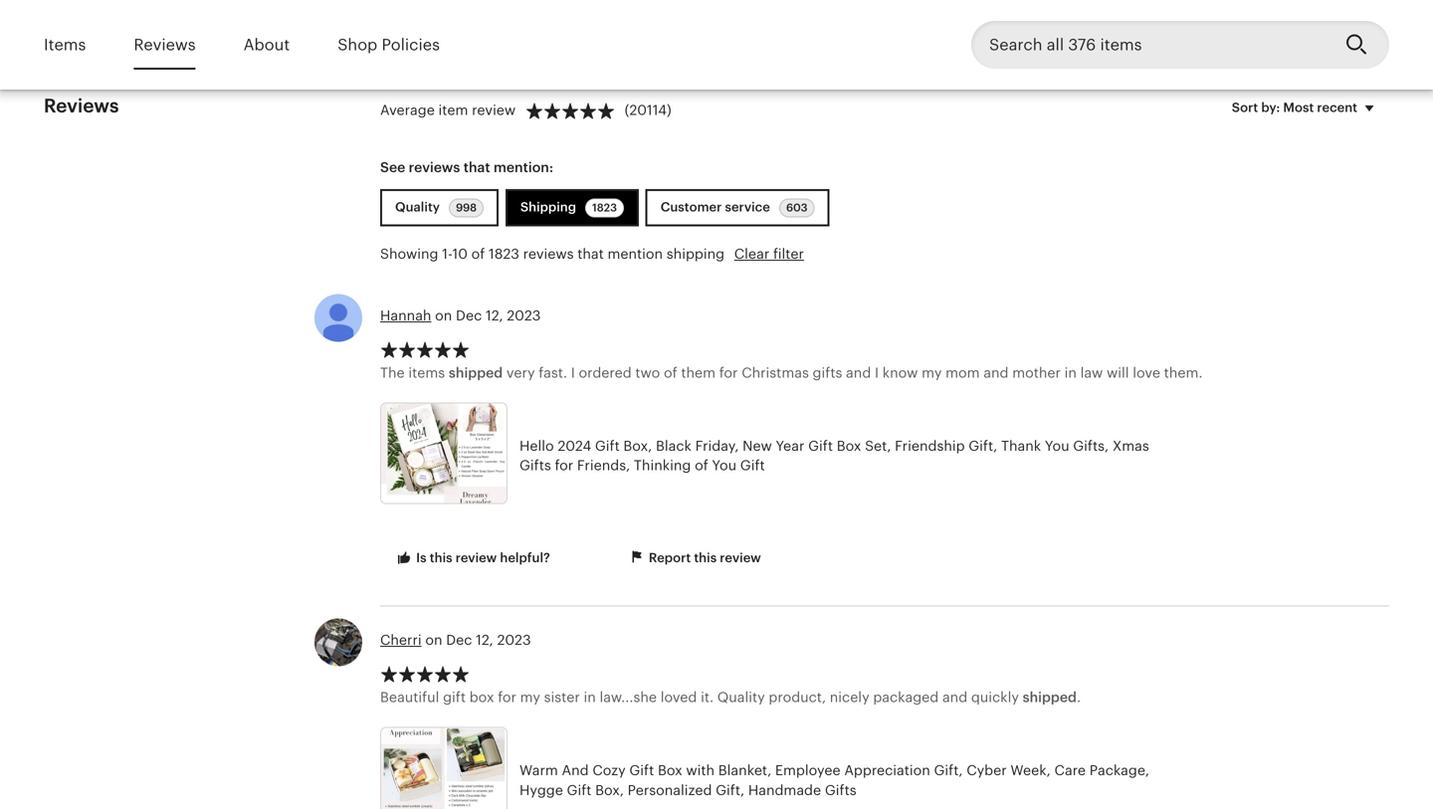 Task type: locate. For each thing, give the bounding box(es) containing it.
items link
[[44, 22, 86, 68]]

2023 down helpful?
[[497, 632, 531, 648]]

and right 'mom'
[[984, 365, 1009, 381]]

on right cherri link
[[425, 632, 443, 648]]

is
[[416, 551, 427, 566]]

gift, down blanket,
[[716, 782, 745, 798]]

1 horizontal spatial of
[[664, 365, 678, 381]]

1 vertical spatial box,
[[595, 782, 624, 798]]

box
[[470, 690, 494, 706]]

thank
[[1002, 438, 1042, 454]]

for inside hello 2024 gift box, black friday, new year gift box set, friendship gift, thank you gifts, xmas gifts for friends, thinking of you gift
[[555, 457, 574, 473]]

1 horizontal spatial gifts
[[825, 782, 857, 798]]

1 vertical spatial gift,
[[934, 763, 963, 779]]

mother
[[1013, 365, 1061, 381]]

hygge
[[520, 782, 563, 798]]

(20114)
[[625, 102, 672, 118]]

1823 right the 10 in the left top of the page
[[489, 246, 520, 262]]

0 vertical spatial dec
[[456, 307, 482, 323]]

0 vertical spatial quality
[[395, 200, 443, 215]]

friends,
[[577, 457, 630, 473]]

quality right the it.
[[718, 690, 765, 706]]

0 vertical spatial for
[[720, 365, 738, 381]]

review left helpful?
[[456, 551, 497, 566]]

dec down the 10 in the left top of the page
[[456, 307, 482, 323]]

gift, left thank
[[969, 438, 998, 454]]

review right item
[[472, 102, 516, 118]]

1 horizontal spatial you
[[1045, 438, 1070, 454]]

0 vertical spatial my
[[922, 365, 942, 381]]

review right report
[[720, 551, 761, 566]]

dec up gift
[[446, 632, 472, 648]]

package,
[[1090, 763, 1150, 779]]

gifts
[[520, 457, 551, 473], [825, 782, 857, 798]]

0 horizontal spatial this
[[430, 551, 453, 566]]

quality left '998' at the left top
[[395, 200, 443, 215]]

that left mention
[[578, 246, 604, 262]]

gifts down "employee"
[[825, 782, 857, 798]]

1 vertical spatial reviews
[[44, 95, 119, 117]]

1823
[[593, 202, 617, 214], [489, 246, 520, 262]]

know
[[883, 365, 918, 381]]

you left gifts,
[[1045, 438, 1070, 454]]

reviews
[[134, 36, 196, 54], [44, 95, 119, 117]]

of right the 10 in the left top of the page
[[472, 246, 485, 262]]

1 vertical spatial for
[[555, 457, 574, 473]]

my left sister
[[520, 690, 541, 706]]

review for average item review
[[472, 102, 516, 118]]

customer service
[[661, 200, 774, 215]]

0 vertical spatial 1823
[[593, 202, 617, 214]]

box up "personalized"
[[658, 763, 683, 779]]

hannah on dec 12, 2023
[[380, 307, 541, 323]]

1 vertical spatial reviews
[[523, 246, 574, 262]]

0 horizontal spatial my
[[520, 690, 541, 706]]

beautiful
[[380, 690, 439, 706]]

shipped left very
[[449, 365, 503, 381]]

1 horizontal spatial box
[[837, 438, 862, 454]]

for right the box at the left of the page
[[498, 690, 517, 706]]

1 horizontal spatial shipped
[[1023, 690, 1077, 706]]

the
[[380, 365, 405, 381]]

black
[[656, 438, 692, 454]]

0 vertical spatial reviews
[[409, 159, 460, 175]]

i right fast.
[[571, 365, 575, 381]]

gift
[[595, 438, 620, 454], [809, 438, 833, 454], [741, 457, 765, 473], [630, 763, 654, 779], [567, 782, 592, 798]]

1 horizontal spatial in
[[1065, 365, 1077, 381]]

gift down and on the bottom left
[[567, 782, 592, 798]]

0 horizontal spatial i
[[571, 365, 575, 381]]

2023 up very
[[507, 307, 541, 323]]

that up '998' at the left top
[[464, 159, 490, 175]]

0 vertical spatial reviews
[[134, 36, 196, 54]]

this for is
[[430, 551, 453, 566]]

0 vertical spatial shipped
[[449, 365, 503, 381]]

1 vertical spatial 12,
[[476, 632, 494, 648]]

fast.
[[539, 365, 568, 381]]

0 vertical spatial box,
[[624, 438, 652, 454]]

gifts down hello
[[520, 457, 551, 473]]

for down 2024
[[555, 457, 574, 473]]

1 horizontal spatial i
[[875, 365, 879, 381]]

my left 'mom'
[[922, 365, 942, 381]]

shop policies link
[[338, 22, 440, 68]]

2 horizontal spatial for
[[720, 365, 738, 381]]

1 horizontal spatial 1823
[[593, 202, 617, 214]]

1 horizontal spatial quality
[[718, 690, 765, 706]]

0 vertical spatial box
[[837, 438, 862, 454]]

about link
[[244, 22, 290, 68]]

by:
[[1262, 100, 1281, 115]]

shipped right quickly
[[1023, 690, 1077, 706]]

gift, left the cyber
[[934, 763, 963, 779]]

2023 for hannah on dec 12, 2023
[[507, 307, 541, 323]]

in left law at the right top
[[1065, 365, 1077, 381]]

report
[[649, 551, 691, 566]]

christmas
[[742, 365, 809, 381]]

12, for hannah on dec 12, 2023
[[486, 307, 503, 323]]

1823 up showing 1-10 of 1823 reviews that mention shipping clear filter
[[593, 202, 617, 214]]

recent
[[1318, 100, 1358, 115]]

0 vertical spatial 12,
[[486, 307, 503, 323]]

and left quickly
[[943, 690, 968, 706]]

is this review helpful?
[[413, 551, 550, 566]]

of right two
[[664, 365, 678, 381]]

mention
[[608, 246, 663, 262]]

box, up thinking
[[624, 438, 652, 454]]

1 vertical spatial my
[[520, 690, 541, 706]]

sort
[[1232, 100, 1259, 115]]

0 vertical spatial gift,
[[969, 438, 998, 454]]

Search all 376 items text field
[[972, 21, 1330, 69]]

2 horizontal spatial of
[[695, 457, 709, 473]]

that
[[464, 159, 490, 175], [578, 246, 604, 262]]

shipped
[[449, 365, 503, 381], [1023, 690, 1077, 706]]

0 vertical spatial of
[[472, 246, 485, 262]]

0 horizontal spatial box
[[658, 763, 683, 779]]

1 horizontal spatial reviews
[[134, 36, 196, 54]]

0 vertical spatial on
[[435, 307, 452, 323]]

my
[[922, 365, 942, 381], [520, 690, 541, 706]]

1 vertical spatial box
[[658, 763, 683, 779]]

you down friday,
[[712, 457, 737, 473]]

this right is on the left bottom of page
[[430, 551, 453, 566]]

friday,
[[695, 438, 739, 454]]

1 vertical spatial shipped
[[1023, 690, 1077, 706]]

1 vertical spatial 1823
[[489, 246, 520, 262]]

1 i from the left
[[571, 365, 575, 381]]

0 vertical spatial 2023
[[507, 307, 541, 323]]

dec
[[456, 307, 482, 323], [446, 632, 472, 648]]

will
[[1107, 365, 1130, 381]]

0 horizontal spatial reviews
[[409, 159, 460, 175]]

1 vertical spatial that
[[578, 246, 604, 262]]

i
[[571, 365, 575, 381], [875, 365, 879, 381]]

0 horizontal spatial you
[[712, 457, 737, 473]]

in right sister
[[584, 690, 596, 706]]

dec for hannah
[[456, 307, 482, 323]]

gift right cozy
[[630, 763, 654, 779]]

average
[[380, 102, 435, 118]]

2 vertical spatial of
[[695, 457, 709, 473]]

1 vertical spatial 2023
[[497, 632, 531, 648]]

box, down cozy
[[595, 782, 624, 798]]

quality
[[395, 200, 443, 215], [718, 690, 765, 706]]

on right hannah link
[[435, 307, 452, 323]]

1 this from the left
[[430, 551, 453, 566]]

0 vertical spatial gifts
[[520, 457, 551, 473]]

for
[[720, 365, 738, 381], [555, 457, 574, 473], [498, 690, 517, 706]]

1 vertical spatial in
[[584, 690, 596, 706]]

2 horizontal spatial gift,
[[969, 438, 998, 454]]

2 this from the left
[[694, 551, 717, 566]]

shipping
[[521, 200, 580, 215]]

clear
[[735, 246, 770, 262]]

shop
[[338, 36, 378, 54]]

handmade
[[749, 782, 822, 798]]

the items shipped very fast. i ordered two of them for christmas gifts and i know my mom and mother in law will love them.
[[380, 365, 1203, 381]]

gift
[[443, 690, 466, 706]]

cherri
[[380, 632, 422, 648]]

2 vertical spatial for
[[498, 690, 517, 706]]

reviews down shipping
[[523, 246, 574, 262]]

on
[[435, 307, 452, 323], [425, 632, 443, 648]]

hannah link
[[380, 307, 432, 323]]

box left set,
[[837, 438, 862, 454]]

and right gifts
[[846, 365, 871, 381]]

gift down 'new'
[[741, 457, 765, 473]]

998
[[456, 202, 477, 214]]

1 vertical spatial on
[[425, 632, 443, 648]]

reviews right "see"
[[409, 159, 460, 175]]

this
[[430, 551, 453, 566], [694, 551, 717, 566]]

0 vertical spatial that
[[464, 159, 490, 175]]

0 horizontal spatial of
[[472, 246, 485, 262]]

of down friday,
[[695, 457, 709, 473]]

0 horizontal spatial gifts
[[520, 457, 551, 473]]

sort by: most recent
[[1232, 100, 1358, 115]]

1 vertical spatial dec
[[446, 632, 472, 648]]

0 horizontal spatial reviews
[[44, 95, 119, 117]]

0 vertical spatial you
[[1045, 438, 1070, 454]]

review
[[472, 102, 516, 118], [456, 551, 497, 566], [720, 551, 761, 566]]

2 vertical spatial gift,
[[716, 782, 745, 798]]

1 vertical spatial quality
[[718, 690, 765, 706]]

1 vertical spatial gifts
[[825, 782, 857, 798]]

box inside hello 2024 gift box, black friday, new year gift box set, friendship gift, thank you gifts, xmas gifts for friends, thinking of you gift
[[837, 438, 862, 454]]

box
[[837, 438, 862, 454], [658, 763, 683, 779]]

and
[[562, 763, 589, 779]]

2023 for cherri on dec 12, 2023
[[497, 632, 531, 648]]

1 horizontal spatial my
[[922, 365, 942, 381]]

for right them on the top of the page
[[720, 365, 738, 381]]

care
[[1055, 763, 1086, 779]]

policies
[[382, 36, 440, 54]]

this right report
[[694, 551, 717, 566]]

cozy
[[593, 763, 626, 779]]

thinking
[[634, 457, 691, 473]]

0 horizontal spatial 1823
[[489, 246, 520, 262]]

1 horizontal spatial this
[[694, 551, 717, 566]]

hannah
[[380, 307, 432, 323]]

i left know
[[875, 365, 879, 381]]

of
[[472, 246, 485, 262], [664, 365, 678, 381], [695, 457, 709, 473]]

1 horizontal spatial for
[[555, 457, 574, 473]]

loved
[[661, 690, 697, 706]]



Task type: describe. For each thing, give the bounding box(es) containing it.
gift up friends,
[[595, 438, 620, 454]]

report this review button
[[613, 540, 776, 577]]

gifts inside warm and cozy gift box with blanket, employee appreciation gift, cyber week, care package, hygge gift box, personalized gift, handmade gifts
[[825, 782, 857, 798]]

gifts
[[813, 365, 843, 381]]

packaged
[[873, 690, 939, 706]]

1-
[[442, 246, 453, 262]]

dec for cherri
[[446, 632, 472, 648]]

review for is this review helpful?
[[456, 551, 497, 566]]

see reviews that mention:
[[380, 159, 554, 175]]

law...she
[[600, 690, 657, 706]]

12, for cherri on dec 12, 2023
[[476, 632, 494, 648]]

1 horizontal spatial reviews
[[523, 246, 574, 262]]

gifts inside hello 2024 gift box, black friday, new year gift box set, friendship gift, thank you gifts, xmas gifts for friends, thinking of you gift
[[520, 457, 551, 473]]

average item review
[[380, 102, 516, 118]]

is this review helpful? button
[[380, 540, 565, 577]]

box, inside hello 2024 gift box, black friday, new year gift box set, friendship gift, thank you gifts, xmas gifts for friends, thinking of you gift
[[624, 438, 652, 454]]

two
[[636, 365, 660, 381]]

love
[[1133, 365, 1161, 381]]

0 horizontal spatial that
[[464, 159, 490, 175]]

helpful?
[[500, 551, 550, 566]]

gift, inside hello 2024 gift box, black friday, new year gift box set, friendship gift, thank you gifts, xmas gifts for friends, thinking of you gift
[[969, 438, 998, 454]]

with
[[686, 763, 715, 779]]

warm and cozy gift box with blanket, employee appreciation gift, cyber week, care package, hygge gift box, personalized gift, handmade gifts link
[[380, 727, 1167, 809]]

2 i from the left
[[875, 365, 879, 381]]

hello 2024 gift box, black friday, new year gift box set, friendship gift, thank you gifts, xmas gifts for friends, thinking of you gift link
[[380, 403, 1167, 509]]

beautiful gift box for my sister in law...she loved it. quality product, nicely packaged and quickly shipped .
[[380, 690, 1081, 706]]

cherri on dec 12, 2023
[[380, 632, 531, 648]]

showing
[[380, 246, 439, 262]]

shop policies
[[338, 36, 440, 54]]

items
[[44, 36, 86, 54]]

blanket,
[[719, 763, 772, 779]]

0 horizontal spatial for
[[498, 690, 517, 706]]

items
[[409, 365, 445, 381]]

most
[[1284, 100, 1314, 115]]

them
[[681, 365, 716, 381]]

gift right year
[[809, 438, 833, 454]]

0 horizontal spatial and
[[846, 365, 871, 381]]

friendship
[[895, 438, 965, 454]]

very
[[507, 365, 535, 381]]

.
[[1077, 690, 1081, 706]]

on for hannah
[[435, 307, 452, 323]]

ordered
[[579, 365, 632, 381]]

10
[[453, 246, 468, 262]]

1 vertical spatial you
[[712, 457, 737, 473]]

year
[[776, 438, 805, 454]]

603
[[786, 202, 808, 214]]

0 horizontal spatial shipped
[[449, 365, 503, 381]]

0 horizontal spatial quality
[[395, 200, 443, 215]]

personalized
[[628, 782, 712, 798]]

see
[[380, 159, 406, 175]]

sort by: most recent button
[[1217, 87, 1397, 129]]

law
[[1081, 365, 1103, 381]]

1 horizontal spatial gift,
[[934, 763, 963, 779]]

service
[[725, 200, 770, 215]]

nicely
[[830, 690, 870, 706]]

reviews link
[[134, 22, 196, 68]]

about
[[244, 36, 290, 54]]

customer
[[661, 200, 722, 215]]

set,
[[865, 438, 891, 454]]

shipping
[[667, 246, 725, 262]]

item
[[439, 102, 468, 118]]

of inside hello 2024 gift box, black friday, new year gift box set, friendship gift, thank you gifts, xmas gifts for friends, thinking of you gift
[[695, 457, 709, 473]]

xmas
[[1113, 438, 1150, 454]]

this for report
[[694, 551, 717, 566]]

1 horizontal spatial and
[[943, 690, 968, 706]]

1 vertical spatial of
[[664, 365, 678, 381]]

cherri link
[[380, 632, 422, 648]]

quickly
[[972, 690, 1019, 706]]

review for report this review
[[720, 551, 761, 566]]

2 horizontal spatial and
[[984, 365, 1009, 381]]

report this review
[[646, 551, 761, 566]]

them.
[[1165, 365, 1203, 381]]

1 horizontal spatial that
[[578, 246, 604, 262]]

0 horizontal spatial in
[[584, 690, 596, 706]]

appreciation
[[845, 763, 931, 779]]

clear filter link
[[735, 246, 804, 262]]

mom
[[946, 365, 980, 381]]

2024
[[558, 438, 592, 454]]

sister
[[544, 690, 580, 706]]

employee
[[775, 763, 841, 779]]

0 horizontal spatial gift,
[[716, 782, 745, 798]]

filter
[[774, 246, 804, 262]]

cyber
[[967, 763, 1007, 779]]

showing 1-10 of 1823 reviews that mention shipping clear filter
[[380, 246, 804, 262]]

warm
[[520, 763, 558, 779]]

warm and cozy gift box with blanket, employee appreciation gift, cyber week, care package, hygge gift box, personalized gift, handmade gifts
[[520, 763, 1150, 798]]

new
[[743, 438, 772, 454]]

hello 2024 gift box, black friday, new year gift box set, friendship gift, thank you gifts, xmas gifts for friends, thinking of you gift
[[520, 438, 1150, 473]]

0 vertical spatial in
[[1065, 365, 1077, 381]]

hello
[[520, 438, 554, 454]]

gifts,
[[1074, 438, 1109, 454]]

product,
[[769, 690, 826, 706]]

mention:
[[494, 159, 554, 175]]

box inside warm and cozy gift box with blanket, employee appreciation gift, cyber week, care package, hygge gift box, personalized gift, handmade gifts
[[658, 763, 683, 779]]

box, inside warm and cozy gift box with blanket, employee appreciation gift, cyber week, care package, hygge gift box, personalized gift, handmade gifts
[[595, 782, 624, 798]]

on for cherri
[[425, 632, 443, 648]]



Task type: vqa. For each thing, say whether or not it's contained in the screenshot.
Y related to a d b y Etsy seller $ 102.07 $ 120.08 (15% off)
no



